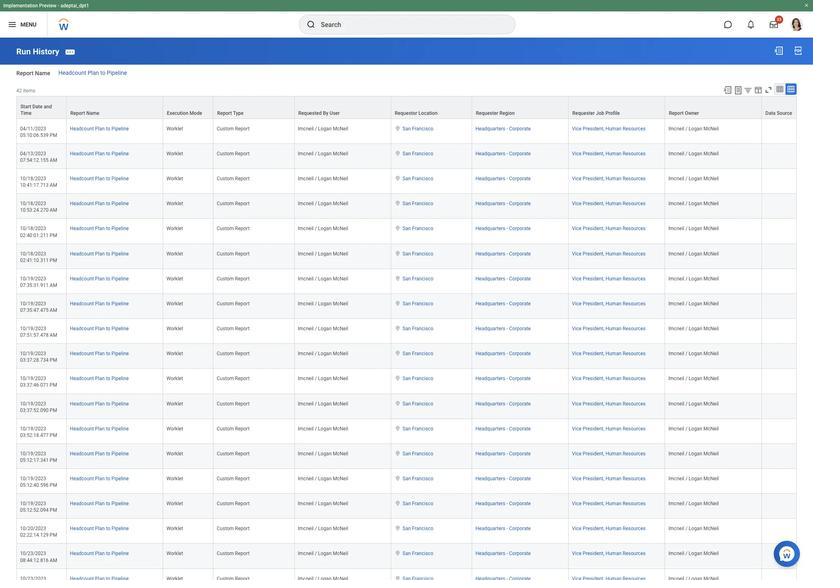 Task type: describe. For each thing, give the bounding box(es) containing it.
by
[[323, 110, 329, 116]]

report for 10/19/2023 05:12:52.094 pm
[[235, 501, 250, 507]]

search image
[[306, 20, 316, 29]]

vice president, human resources for 04/13/2023 07:54:12.155 am
[[573, 151, 646, 157]]

05:12:17.341
[[20, 458, 49, 464]]

- for 10/19/2023 07:35:31.911 am
[[507, 276, 508, 282]]

custom report element for 10/18/2023 02:40:01.211 pm
[[217, 224, 250, 232]]

headcount plan to pipeline for 10/23/2023 08:44:12.816 am
[[70, 551, 129, 557]]

10/19/2023 05:12:40.596 pm
[[20, 476, 57, 489]]

justify image
[[7, 20, 17, 29]]

custom report element for 10/19/2023 07:51:57.478 am
[[217, 324, 250, 332]]

san for 10/19/2023 05:12:40.596 pm
[[403, 476, 411, 482]]

and
[[44, 104, 52, 110]]

vice for 10/19/2023 05:12:40.596 pm
[[573, 476, 582, 482]]

headquarters for 10/19/2023 03:37:28.734 pm
[[476, 351, 506, 357]]

san for 10/18/2023 02:40:01.211 pm
[[403, 226, 411, 232]]

0 horizontal spatial name
[[35, 70, 50, 77]]

to for 10/19/2023 07:51:57.478 am
[[106, 326, 110, 332]]

profile logan mcneil image
[[791, 18, 804, 33]]

export to worksheets image
[[734, 85, 744, 95]]

san francisco link for 10/18/2023 10:41:17.713 am
[[403, 174, 434, 182]]

vice president, human resources link for 10/19/2023 05:12:40.596 pm
[[573, 475, 646, 482]]

headquarters for 10/18/2023 10:41:17.713 am
[[476, 176, 506, 182]]

8 worklet element from the top
[[167, 299, 183, 307]]

- for 10/18/2023 02:40:01.211 pm
[[507, 226, 508, 232]]

francisco for 10/19/2023 03:37:46.071 pm
[[412, 376, 434, 382]]

view printable version (pdf) image
[[794, 46, 804, 56]]

execution mode button
[[163, 96, 213, 119]]

19 custom report element from the top
[[217, 575, 250, 581]]

row containing 10/19/2023 07:35:31.911 am
[[16, 269, 797, 294]]

02:40:01.211
[[20, 233, 49, 238]]

profile
[[606, 110, 620, 116]]

close environment banner image
[[805, 3, 810, 8]]

headquarters - corporate link for 10/19/2023 03:52:18.477 pm
[[476, 425, 531, 432]]

location image for 10/19/2023 03:37:52.090 pm
[[395, 401, 401, 406]]

vice president, human resources link for 10/19/2023 03:37:28.734 pm
[[573, 349, 646, 357]]

pm for 10/19/2023 03:37:46.071 pm
[[50, 383, 57, 388]]

report owner button
[[666, 96, 762, 119]]

inbox large image
[[770, 20, 779, 29]]

vice president, human resources link for 10/19/2023 03:37:46.071 pm
[[573, 375, 646, 382]]

row containing 10/23/2023 08:44:12.816 am
[[16, 544, 797, 569]]

francisco for 10/20/2023 02:22:14.129 pm
[[412, 526, 434, 532]]

07:35:47.475
[[20, 308, 49, 313]]

18 worklet element from the top
[[167, 550, 183, 557]]

0 vertical spatial report name
[[16, 70, 50, 77]]

am for 10/18/2023 10:41:17.713 am
[[50, 183, 57, 188]]

mode
[[190, 110, 202, 116]]

run history link
[[16, 47, 59, 56]]

8 location image from the top
[[395, 576, 401, 581]]

headquarters for 10/19/2023 03:37:46.071 pm
[[476, 376, 506, 382]]

03:37:46.071
[[20, 383, 49, 388]]

san francisco for 10/18/2023 02:41:10.311 pm
[[403, 251, 434, 257]]

19 worklet element from the top
[[167, 575, 183, 581]]

start date and time
[[20, 104, 52, 116]]

human for 10/20/2023 02:22:14.129 pm
[[606, 526, 622, 532]]

row containing 04/11/2023 05:10:06.539 pm
[[16, 119, 797, 144]]

time
[[20, 110, 32, 116]]

san francisco link for 10/23/2023 08:44:12.816 am
[[403, 550, 434, 557]]

corporate for 10/18/2023 02:41:10.311 pm
[[510, 251, 531, 257]]

select to filter grid data image
[[744, 86, 753, 94]]

toolbar inside run history main content
[[720, 83, 797, 96]]

05:10:06.539
[[20, 133, 49, 138]]

- for 10/19/2023 03:37:52.090 pm
[[507, 401, 508, 407]]

am for 10/19/2023 07:35:31.911 am
[[50, 283, 57, 288]]

resources for 04/11/2023 05:10:06.539 pm
[[623, 126, 646, 132]]

san francisco for 10/18/2023 10:41:17.713 am
[[403, 176, 434, 182]]

10/19/2023 03:37:46.071 pm
[[20, 376, 57, 388]]

10/19/2023 03:52:18.477 pm
[[20, 426, 57, 438]]

worklet element for 04/11/2023 05:10:06.539 pm
[[167, 124, 183, 132]]

plan for 10/18/2023 02:41:10.311 pm
[[95, 251, 105, 257]]

san francisco for 10/18/2023 10:53:24.270 am
[[403, 201, 434, 207]]

10/19/2023 05:12:17.341 pm
[[20, 451, 57, 464]]

resources for 10/19/2023 07:35:47.475 am
[[623, 301, 646, 307]]

san francisco link for 10/18/2023 02:41:10.311 pm
[[403, 249, 434, 257]]

human for 10/19/2023 05:12:52.094 pm
[[606, 501, 622, 507]]

row containing 10/18/2023 02:41:10.311 pm
[[16, 244, 797, 269]]

requested by user button
[[295, 96, 391, 119]]

plan for 10/19/2023 05:12:17.341 pm
[[95, 451, 105, 457]]

vice president, human resources for 10/19/2023 05:12:52.094 pm
[[573, 501, 646, 507]]

cell for 10/18/2023 10:41:17.713 am
[[762, 169, 797, 194]]

report for 10/19/2023 03:37:46.071 pm
[[235, 376, 250, 382]]

notifications large image
[[748, 20, 756, 29]]

row containing 10/18/2023 10:53:24.270 am
[[16, 194, 797, 219]]

report for 10/19/2023 03:37:52.090 pm
[[235, 401, 250, 407]]

headcount plan to pipeline link for 10/18/2023 02:41:10.311 pm
[[70, 249, 129, 257]]

requested
[[299, 110, 322, 116]]

export to excel image for the view printable version (pdf) image
[[775, 46, 784, 56]]

resources for 10/19/2023 05:12:17.341 pm
[[623, 451, 646, 457]]

menu button
[[0, 11, 47, 38]]

president, for 10/18/2023 10:53:24.270 am
[[583, 201, 605, 207]]

date
[[32, 104, 43, 110]]

05:12:52.094
[[20, 508, 49, 514]]

report for 10/18/2023 10:41:17.713 am
[[235, 176, 250, 182]]

location image for 04/13/2023 07:54:12.155 am
[[395, 151, 401, 156]]

requester for requester  region
[[476, 110, 499, 116]]

headquarters for 10/19/2023 05:12:40.596 pm
[[476, 476, 506, 482]]

10/19/2023 03:37:28.734 pm
[[20, 351, 57, 363]]

plan for 10/19/2023 03:52:18.477 pm
[[95, 426, 105, 432]]

corporate for 10/19/2023 03:37:52.090 pm
[[510, 401, 531, 407]]

worklet for 04/11/2023 05:10:06.539 pm
[[167, 126, 183, 132]]

headcount for 10/19/2023 05:12:40.596 pm
[[70, 476, 94, 482]]

san francisco for 10/19/2023 03:37:52.090 pm
[[403, 401, 434, 407]]

headquarters - corporate link for 10/20/2023 02:22:14.129 pm
[[476, 525, 531, 532]]

10/18/2023 10:53:24.270 am
[[20, 201, 57, 213]]

10/19/2023 05:12:52.094 pm
[[20, 501, 57, 514]]

10/19/2023 for 10/19/2023 03:37:46.071 pm
[[20, 376, 46, 382]]

02:22:14.129
[[20, 533, 49, 539]]

10/19/2023 03:37:52.090 pm
[[20, 401, 57, 413]]

vice president, human resources for 10/19/2023 03:37:52.090 pm
[[573, 401, 646, 407]]

pipeline for 10/19/2023 07:51:57.478 am
[[112, 326, 129, 332]]

headcount for 10/19/2023 05:12:52.094 pm
[[70, 501, 94, 507]]

10/18/2023 02:40:01.211 pm
[[20, 226, 57, 238]]

33
[[777, 17, 782, 22]]

headquarters - corporate for 10/19/2023 07:35:31.911 am
[[476, 276, 531, 282]]

corporate for 10/19/2023 03:37:46.071 pm
[[510, 376, 531, 382]]

02:41:10.311
[[20, 258, 49, 263]]

plan for 04/13/2023 07:54:12.155 am
[[95, 151, 105, 157]]

2 worklet from the top
[[167, 151, 183, 157]]

click to view/edit grid preferences image
[[754, 85, 763, 94]]

custom report element for 10/20/2023 02:22:14.129 pm
[[217, 525, 250, 532]]

report type button
[[214, 96, 294, 119]]

10:53:24.270
[[20, 208, 49, 213]]

location image for 10/19/2023 07:35:47.475 am
[[395, 301, 401, 306]]

requester  job profile
[[573, 110, 620, 116]]

plan for 10/19/2023 07:51:57.478 am
[[95, 326, 105, 332]]

row containing 10/18/2023 10:41:17.713 am
[[16, 169, 797, 194]]

custom report for 10/18/2023 10:53:24.270 am
[[217, 201, 250, 207]]

custom for 10/18/2023 10:53:24.270 am
[[217, 201, 234, 207]]

adeptai_dpt1
[[61, 3, 89, 9]]

headquarters - corporate link for 10/18/2023 02:40:01.211 pm
[[476, 224, 531, 232]]

8 worklet from the top
[[167, 301, 183, 307]]

corporate for 04/13/2023 07:54:12.155 am
[[510, 151, 531, 157]]

14 worklet element from the top
[[167, 450, 183, 457]]

Search Workday  search field
[[321, 16, 499, 34]]

execution mode
[[167, 110, 202, 116]]

corporate for 10/20/2023 02:22:14.129 pm
[[510, 526, 531, 532]]

row containing 10/19/2023 03:37:52.090 pm
[[16, 394, 797, 419]]

run history
[[16, 47, 59, 56]]

human for 10/23/2023 08:44:12.816 am
[[606, 551, 622, 557]]

menu
[[20, 21, 37, 28]]

pm for 10/19/2023 03:52:18.477 pm
[[50, 433, 57, 438]]

row containing 10/19/2023 03:37:46.071 pm
[[16, 369, 797, 394]]

headquarters - corporate for 04/11/2023 05:10:06.539 pm
[[476, 126, 531, 132]]

10/20/2023 02:22:14.129 pm
[[20, 526, 57, 539]]

fullscreen image
[[765, 85, 774, 94]]

row containing 10/19/2023 07:51:57.478 am
[[16, 319, 797, 344]]

custom report for 10/19/2023 05:12:17.341 pm
[[217, 451, 250, 457]]

pm for 10/19/2023 05:12:17.341 pm
[[50, 458, 57, 464]]

10/18/2023 02:41:10.311 pm
[[20, 251, 57, 263]]

- inside menu banner
[[58, 3, 59, 9]]

corporate for 10/19/2023 07:51:57.478 am
[[510, 326, 531, 332]]

start date and time button
[[17, 96, 66, 119]]

vice for 10/18/2023 10:41:17.713 am
[[573, 176, 582, 182]]

human for 10/19/2023 07:35:47.475 am
[[606, 301, 622, 307]]

2 worklet element from the top
[[167, 149, 183, 157]]

vice president, human resources for 10/19/2023 05:12:40.596 pm
[[573, 476, 646, 482]]

san for 10/23/2023 08:44:12.816 am
[[403, 551, 411, 557]]

custom report for 10/19/2023 03:52:18.477 pm
[[217, 426, 250, 432]]

04/13/2023
[[20, 151, 46, 157]]

custom report element for 04/11/2023 05:10:06.539 pm
[[217, 124, 250, 132]]

04/13/2023 07:54:12.155 am
[[20, 151, 57, 163]]

san francisco for 10/19/2023 07:35:31.911 am
[[403, 276, 434, 282]]

requestor location button
[[391, 96, 472, 119]]

row containing 10/19/2023 05:12:17.341 pm
[[16, 444, 797, 469]]

type
[[233, 110, 244, 116]]

headcount plan to pipeline link for 10/18/2023 10:41:17.713 am
[[70, 174, 129, 182]]

10/19/2023 07:35:47.475 am
[[20, 301, 57, 313]]

corporate for 10/19/2023 03:52:18.477 pm
[[510, 426, 531, 432]]

vice for 10/23/2023 08:44:12.816 am
[[573, 551, 582, 557]]

headquarters - corporate for 10/18/2023 10:41:17.713 am
[[476, 176, 531, 182]]

requester  region
[[476, 110, 515, 116]]

18 worklet from the top
[[167, 551, 183, 557]]

preview
[[39, 3, 57, 9]]

20 row from the top
[[16, 569, 797, 581]]

requestor location
[[395, 110, 438, 116]]

10/18/2023 for 10/18/2023 02:41:10.311 pm
[[20, 251, 46, 257]]

10/18/2023 for 10/18/2023 10:41:17.713 am
[[20, 176, 46, 182]]



Task type: vqa. For each thing, say whether or not it's contained in the screenshot.
10/19/2023 03:37:46.071 PM Pm
yes



Task type: locate. For each thing, give the bounding box(es) containing it.
report type
[[217, 110, 244, 116]]

10/19/2023 07:51:57.478 am
[[20, 326, 57, 338]]

9 custom report from the top
[[217, 326, 250, 332]]

headcount for report name
[[58, 69, 86, 76]]

francisco for 04/13/2023 07:54:12.155 am
[[412, 151, 434, 157]]

am right 07:54:12.155
[[50, 158, 57, 163]]

san for 10/19/2023 03:37:52.090 pm
[[403, 401, 411, 407]]

1 horizontal spatial report name
[[70, 110, 99, 116]]

10/19/2023 inside 10/19/2023 05:12:40.596 pm
[[20, 476, 46, 482]]

11 vice president, human resources from the top
[[573, 376, 646, 382]]

pm inside "10/19/2023 03:52:18.477 pm"
[[50, 433, 57, 438]]

6 corporate from the top
[[510, 251, 531, 257]]

headcount plan to pipeline link for 10/19/2023 03:37:52.090 pm
[[70, 400, 129, 407]]

15 headquarters from the top
[[476, 476, 506, 482]]

10/19/2023 up 03:37:46.071
[[20, 376, 46, 382]]

worklet element for 10/19/2023 07:51:57.478 am
[[167, 324, 183, 332]]

1 horizontal spatial name
[[86, 110, 99, 116]]

am right 07:35:31.911
[[50, 283, 57, 288]]

location image
[[395, 151, 401, 156], [395, 176, 401, 181], [395, 201, 401, 206], [395, 226, 401, 231], [395, 251, 401, 256], [395, 276, 401, 281], [395, 301, 401, 306], [395, 326, 401, 331], [395, 351, 401, 356], [395, 451, 401, 457], [395, 551, 401, 557]]

report name
[[16, 70, 50, 77], [70, 110, 99, 116]]

10/19/2023 up 05:12:52.094
[[20, 501, 46, 507]]

headquarters - corporate link for 10/19/2023 03:37:46.071 pm
[[476, 375, 531, 382]]

10 pm from the top
[[50, 508, 57, 514]]

custom report element
[[217, 124, 250, 132], [217, 149, 250, 157], [217, 174, 250, 182], [217, 199, 250, 207], [217, 224, 250, 232], [217, 249, 250, 257], [217, 274, 250, 282], [217, 299, 250, 307], [217, 324, 250, 332], [217, 349, 250, 357], [217, 375, 250, 382], [217, 400, 250, 407], [217, 425, 250, 432], [217, 450, 250, 457], [217, 475, 250, 482], [217, 500, 250, 507], [217, 525, 250, 532], [217, 550, 250, 557], [217, 575, 250, 581]]

requester inside popup button
[[573, 110, 595, 116]]

10/19/2023 inside 10/19/2023 07:51:57.478 am
[[20, 326, 46, 332]]

lmcneil
[[298, 126, 314, 132], [669, 126, 685, 132], [298, 151, 314, 157], [669, 151, 685, 157], [298, 176, 314, 182], [669, 176, 685, 182], [298, 201, 314, 207], [669, 201, 685, 207], [298, 226, 314, 232], [669, 226, 685, 232], [298, 251, 314, 257], [669, 251, 685, 257], [298, 276, 314, 282], [669, 276, 685, 282], [298, 301, 314, 307], [669, 301, 685, 307], [298, 326, 314, 332], [669, 326, 685, 332], [298, 351, 314, 357], [669, 351, 685, 357], [298, 376, 314, 382], [669, 376, 685, 382], [298, 401, 314, 407], [669, 401, 685, 407], [298, 426, 314, 432], [669, 426, 685, 432], [298, 451, 314, 457], [669, 451, 685, 457], [298, 476, 314, 482], [669, 476, 685, 482], [298, 501, 314, 507], [669, 501, 685, 507], [298, 526, 314, 532], [669, 526, 685, 532], [298, 551, 314, 557], [669, 551, 685, 557]]

03:37:52.090
[[20, 408, 49, 413]]

report for 04/13/2023 07:54:12.155 am
[[235, 151, 250, 157]]

10/18/2023 inside 10/18/2023 02:40:01.211 pm
[[20, 226, 46, 232]]

- for 10/18/2023 10:41:17.713 am
[[507, 176, 508, 182]]

am right 07:51:57.478
[[50, 333, 57, 338]]

report name inside popup button
[[70, 110, 99, 116]]

05:12:40.596
[[20, 483, 49, 489]]

menu banner
[[0, 0, 814, 38]]

16 president, from the top
[[583, 501, 605, 507]]

14 headquarters - corporate link from the top
[[476, 450, 531, 457]]

human for 10/18/2023 02:40:01.211 pm
[[606, 226, 622, 232]]

12 custom report element from the top
[[217, 400, 250, 407]]

pipeline for 10/19/2023 03:37:52.090 pm
[[112, 401, 129, 407]]

6 cell from the top
[[762, 244, 797, 269]]

worklet element for 10/19/2023 03:37:28.734 pm
[[167, 349, 183, 357]]

13 resources from the top
[[623, 426, 646, 432]]

am inside 10/23/2023 08:44:12.816 am
[[50, 558, 57, 564]]

logan
[[318, 126, 332, 132], [689, 126, 703, 132], [318, 151, 332, 157], [689, 151, 703, 157], [318, 176, 332, 182], [689, 176, 703, 182], [318, 201, 332, 207], [689, 201, 703, 207], [318, 226, 332, 232], [689, 226, 703, 232], [318, 251, 332, 257], [689, 251, 703, 257], [318, 276, 332, 282], [689, 276, 703, 282], [318, 301, 332, 307], [689, 301, 703, 307], [318, 326, 332, 332], [689, 326, 703, 332], [318, 351, 332, 357], [689, 351, 703, 357], [318, 376, 332, 382], [689, 376, 703, 382], [318, 401, 332, 407], [689, 401, 703, 407], [318, 426, 332, 432], [689, 426, 703, 432], [318, 451, 332, 457], [689, 451, 703, 457], [318, 476, 332, 482], [689, 476, 703, 482], [318, 501, 332, 507], [689, 501, 703, 507], [318, 526, 332, 532], [689, 526, 703, 532], [318, 551, 332, 557], [689, 551, 703, 557]]

vice president, human resources link for 10/19/2023 05:12:17.341 pm
[[573, 450, 646, 457]]

10/19/2023 inside 10/19/2023 05:12:17.341 pm
[[20, 451, 46, 457]]

row containing 10/19/2023 05:12:40.596 pm
[[16, 469, 797, 494]]

04/11/2023 05:10:06.539 pm
[[20, 126, 57, 138]]

16 headquarters from the top
[[476, 501, 506, 507]]

row containing start date and time
[[16, 96, 797, 119]]

pm inside 10/18/2023 02:40:01.211 pm
[[50, 233, 57, 238]]

vice for 10/20/2023 02:22:14.129 pm
[[573, 526, 582, 532]]

42
[[16, 88, 22, 94]]

42 items
[[16, 88, 35, 94]]

pm inside 04/11/2023 05:10:06.539 pm
[[50, 133, 57, 138]]

10/19/2023 inside 10/19/2023 03:37:52.090 pm
[[20, 401, 46, 407]]

headquarters for 10/19/2023 05:12:17.341 pm
[[476, 451, 506, 457]]

9 headquarters - corporate from the top
[[476, 326, 531, 332]]

plan for 04/11/2023 05:10:06.539 pm
[[95, 126, 105, 132]]

19 row from the top
[[16, 544, 797, 569]]

name inside popup button
[[86, 110, 99, 116]]

pm right 03:37:52.090
[[50, 408, 57, 413]]

worklet element
[[167, 124, 183, 132], [167, 149, 183, 157], [167, 174, 183, 182], [167, 199, 183, 207], [167, 224, 183, 232], [167, 249, 183, 257], [167, 274, 183, 282], [167, 299, 183, 307], [167, 324, 183, 332], [167, 349, 183, 357], [167, 375, 183, 382], [167, 400, 183, 407], [167, 425, 183, 432], [167, 450, 183, 457], [167, 475, 183, 482], [167, 500, 183, 507], [167, 525, 183, 532], [167, 550, 183, 557], [167, 575, 183, 581]]

pm right 05:12:17.341
[[50, 458, 57, 464]]

08:44:12.816
[[20, 558, 49, 564]]

13 vice from the top
[[573, 426, 582, 432]]

report name button
[[67, 96, 163, 119]]

vice president, human resources link for 04/13/2023 07:54:12.155 am
[[573, 149, 646, 157]]

3 human from the top
[[606, 176, 622, 182]]

11 custom from the top
[[217, 376, 234, 382]]

16 worklet from the top
[[167, 501, 183, 507]]

7 10/19/2023 from the top
[[20, 426, 46, 432]]

am inside 10/18/2023 10:53:24.270 am
[[50, 208, 57, 213]]

- for 10/18/2023 10:53:24.270 am
[[507, 201, 508, 207]]

source
[[778, 110, 793, 116]]

corporate for 10/19/2023 07:35:47.475 am
[[510, 301, 531, 307]]

17 row from the top
[[16, 494, 797, 519]]

headquarters for 10/19/2023 03:37:52.090 pm
[[476, 401, 506, 407]]

row containing 10/19/2023 07:35:47.475 am
[[16, 294, 797, 319]]

pm right 03:37:28.734
[[50, 358, 57, 363]]

10/19/2023 inside 10/19/2023 03:37:46.071 pm
[[20, 376, 46, 382]]

10/23/2023 08:44:12.816 am
[[20, 551, 57, 564]]

07:51:57.478
[[20, 333, 49, 338]]

row containing 10/19/2023 05:12:52.094 pm
[[16, 494, 797, 519]]

pm inside 10/19/2023 05:12:52.094 pm
[[50, 508, 57, 514]]

headquarters - corporate
[[476, 126, 531, 132], [476, 151, 531, 157], [476, 176, 531, 182], [476, 201, 531, 207], [476, 226, 531, 232], [476, 251, 531, 257], [476, 276, 531, 282], [476, 301, 531, 307], [476, 326, 531, 332], [476, 351, 531, 357], [476, 376, 531, 382], [476, 401, 531, 407], [476, 426, 531, 432], [476, 451, 531, 457], [476, 476, 531, 482], [476, 501, 531, 507], [476, 526, 531, 532], [476, 551, 531, 557]]

17 san from the top
[[403, 526, 411, 532]]

10/19/2023 inside 10/19/2023 07:35:31.911 am
[[20, 276, 46, 282]]

report owner
[[670, 110, 700, 116]]

san francisco for 10/23/2023 08:44:12.816 am
[[403, 551, 434, 557]]

headcount for 10/18/2023 02:41:10.311 pm
[[70, 251, 94, 257]]

5 san francisco link from the top
[[403, 224, 434, 232]]

11 human from the top
[[606, 376, 622, 382]]

cell for 10/19/2023 03:52:18.477 pm
[[762, 419, 797, 444]]

vice for 10/19/2023 03:37:52.090 pm
[[573, 401, 582, 407]]

10/18/2023 up the 10:41:17.713
[[20, 176, 46, 182]]

03:37:28.734
[[20, 358, 49, 363]]

corporate for 10/19/2023 03:37:28.734 pm
[[510, 351, 531, 357]]

11 president, from the top
[[583, 376, 605, 382]]

row containing 10/19/2023 03:52:18.477 pm
[[16, 419, 797, 444]]

17 president, from the top
[[583, 526, 605, 532]]

10/18/2023 inside 10/18/2023 02:41:10.311 pm
[[20, 251, 46, 257]]

17 cell from the top
[[762, 569, 797, 581]]

18 custom from the top
[[217, 551, 234, 557]]

1 cell from the top
[[762, 119, 797, 144]]

headcount plan to pipeline for 10/19/2023 07:51:57.478 am
[[70, 326, 129, 332]]

pm inside 10/19/2023 05:12:17.341 pm
[[50, 458, 57, 464]]

to for 10/19/2023 05:12:40.596 pm
[[106, 476, 110, 482]]

custom for 10/19/2023 03:52:18.477 pm
[[217, 426, 234, 432]]

corporate for 04/11/2023 05:10:06.539 pm
[[510, 126, 531, 132]]

job
[[597, 110, 605, 116]]

san for 10/18/2023 10:53:24.270 am
[[403, 201, 411, 207]]

3 custom report element from the top
[[217, 174, 250, 182]]

8 headquarters from the top
[[476, 301, 506, 307]]

to for report name
[[100, 69, 106, 76]]

headcount plan to pipeline link for 10/18/2023 10:53:24.270 am
[[70, 199, 129, 207]]

10/18/2023 inside 10/18/2023 10:53:24.270 am
[[20, 201, 46, 207]]

headcount plan to pipeline link for 10/19/2023 03:37:46.071 pm
[[70, 375, 129, 382]]

0 horizontal spatial requester
[[476, 110, 499, 116]]

17 san francisco link from the top
[[403, 525, 434, 532]]

5 location image from the top
[[395, 251, 401, 256]]

11 headquarters - corporate from the top
[[476, 376, 531, 382]]

9 human from the top
[[606, 326, 622, 332]]

16 san francisco from the top
[[403, 501, 434, 507]]

san
[[403, 126, 411, 132], [403, 151, 411, 157], [403, 176, 411, 182], [403, 201, 411, 207], [403, 226, 411, 232], [403, 251, 411, 257], [403, 276, 411, 282], [403, 301, 411, 307], [403, 326, 411, 332], [403, 351, 411, 357], [403, 376, 411, 382], [403, 401, 411, 407], [403, 426, 411, 432], [403, 451, 411, 457], [403, 476, 411, 482], [403, 501, 411, 507], [403, 526, 411, 532], [403, 551, 411, 557]]

pm inside 10/19/2023 03:37:52.090 pm
[[50, 408, 57, 413]]

to
[[100, 69, 106, 76], [106, 126, 110, 132], [106, 151, 110, 157], [106, 176, 110, 182], [106, 201, 110, 207], [106, 226, 110, 232], [106, 251, 110, 257], [106, 276, 110, 282], [106, 301, 110, 307], [106, 326, 110, 332], [106, 351, 110, 357], [106, 376, 110, 382], [106, 401, 110, 407], [106, 426, 110, 432], [106, 451, 110, 457], [106, 476, 110, 482], [106, 501, 110, 507], [106, 526, 110, 532], [106, 551, 110, 557]]

9 francisco from the top
[[412, 326, 434, 332]]

1 custom report element from the top
[[217, 124, 250, 132]]

san francisco
[[403, 126, 434, 132], [403, 151, 434, 157], [403, 176, 434, 182], [403, 201, 434, 207], [403, 226, 434, 232], [403, 251, 434, 257], [403, 276, 434, 282], [403, 301, 434, 307], [403, 326, 434, 332], [403, 351, 434, 357], [403, 376, 434, 382], [403, 401, 434, 407], [403, 426, 434, 432], [403, 451, 434, 457], [403, 476, 434, 482], [403, 501, 434, 507], [403, 526, 434, 532], [403, 551, 434, 557]]

1 vertical spatial report name
[[70, 110, 99, 116]]

requester  job profile button
[[569, 96, 665, 119]]

headquarters - corporate link for 10/19/2023 07:51:57.478 am
[[476, 324, 531, 332]]

4 san francisco link from the top
[[403, 199, 434, 207]]

pipeline for 04/13/2023 07:54:12.155 am
[[112, 151, 129, 157]]

10/19/2023 up 05:12:40.596
[[20, 476, 46, 482]]

data source
[[766, 110, 793, 116]]

pm
[[50, 133, 57, 138], [50, 233, 57, 238], [50, 258, 57, 263], [50, 358, 57, 363], [50, 383, 57, 388], [50, 408, 57, 413], [50, 433, 57, 438], [50, 458, 57, 464], [50, 483, 57, 489], [50, 508, 57, 514], [50, 533, 57, 539]]

2 am from the top
[[50, 183, 57, 188]]

10/18/2023 10:41:17.713 am
[[20, 176, 57, 188]]

10/19/2023 up 07:35:47.475
[[20, 301, 46, 307]]

16 custom report element from the top
[[217, 500, 250, 507]]

mcneil
[[333, 126, 348, 132], [704, 126, 719, 132], [333, 151, 348, 157], [704, 151, 719, 157], [333, 176, 348, 182], [704, 176, 719, 182], [333, 201, 348, 207], [704, 201, 719, 207], [333, 226, 348, 232], [704, 226, 719, 232], [333, 251, 348, 257], [704, 251, 719, 257], [333, 276, 348, 282], [704, 276, 719, 282], [333, 301, 348, 307], [704, 301, 719, 307], [333, 326, 348, 332], [704, 326, 719, 332], [333, 351, 348, 357], [704, 351, 719, 357], [333, 376, 348, 382], [704, 376, 719, 382], [333, 401, 348, 407], [704, 401, 719, 407], [333, 426, 348, 432], [704, 426, 719, 432], [333, 451, 348, 457], [704, 451, 719, 457], [333, 476, 348, 482], [704, 476, 719, 482], [333, 501, 348, 507], [704, 501, 719, 507], [333, 526, 348, 532], [704, 526, 719, 532], [333, 551, 348, 557], [704, 551, 719, 557]]

13 cell from the top
[[762, 419, 797, 444]]

1 francisco from the top
[[412, 126, 434, 132]]

18 human from the top
[[606, 551, 622, 557]]

data source button
[[762, 96, 797, 119]]

vice president, human resources link for 10/18/2023 02:41:10.311 pm
[[573, 249, 646, 257]]

headcount plan to pipeline for 10/19/2023 05:12:40.596 pm
[[70, 476, 129, 482]]

lmcneil / logan mcneil element
[[298, 124, 348, 132], [669, 124, 719, 132], [298, 149, 348, 157], [669, 149, 719, 157], [298, 174, 348, 182], [669, 174, 719, 182], [298, 199, 348, 207], [669, 199, 719, 207], [298, 224, 348, 232], [669, 224, 719, 232], [298, 249, 348, 257], [669, 249, 719, 257], [298, 274, 348, 282], [669, 274, 719, 282], [298, 299, 348, 307], [669, 299, 719, 307], [298, 324, 348, 332], [669, 324, 719, 332], [298, 349, 348, 357], [669, 349, 719, 357], [298, 375, 348, 382], [669, 375, 719, 382], [298, 400, 348, 407], [669, 400, 719, 407], [298, 425, 348, 432], [669, 425, 719, 432], [298, 450, 348, 457], [669, 450, 719, 457], [298, 475, 348, 482], [669, 475, 719, 482], [298, 500, 348, 507], [669, 500, 719, 507], [298, 525, 348, 532], [669, 525, 719, 532], [298, 550, 348, 557], [669, 550, 719, 557], [298, 575, 348, 581], [669, 575, 719, 581]]

pm right 02:22:14.129
[[50, 533, 57, 539]]

3 worklet from the top
[[167, 176, 183, 182]]

pipeline for 10/19/2023 03:37:28.734 pm
[[112, 351, 129, 357]]

1 location image from the top
[[395, 151, 401, 156]]

12 worklet from the top
[[167, 401, 183, 407]]

/
[[315, 126, 317, 132], [686, 126, 688, 132], [315, 151, 317, 157], [686, 151, 688, 157], [315, 176, 317, 182], [686, 176, 688, 182], [315, 201, 317, 207], [686, 201, 688, 207], [315, 226, 317, 232], [686, 226, 688, 232], [315, 251, 317, 257], [686, 251, 688, 257], [315, 276, 317, 282], [686, 276, 688, 282], [315, 301, 317, 307], [686, 301, 688, 307], [315, 326, 317, 332], [686, 326, 688, 332], [315, 351, 317, 357], [686, 351, 688, 357], [315, 376, 317, 382], [686, 376, 688, 382], [315, 401, 317, 407], [686, 401, 688, 407], [315, 426, 317, 432], [686, 426, 688, 432], [315, 451, 317, 457], [686, 451, 688, 457], [315, 476, 317, 482], [686, 476, 688, 482], [315, 501, 317, 507], [686, 501, 688, 507], [315, 526, 317, 532], [686, 526, 688, 532], [315, 551, 317, 557], [686, 551, 688, 557]]

4 vice president, human resources from the top
[[573, 201, 646, 207]]

10/19/2023 inside "10/19/2023 03:37:28.734 pm"
[[20, 351, 46, 357]]

0 horizontal spatial export to excel image
[[724, 85, 733, 94]]

name
[[35, 70, 50, 77], [86, 110, 99, 116]]

report for 10/19/2023 07:51:57.478 am
[[235, 326, 250, 332]]

10 cell from the top
[[762, 344, 797, 369]]

report for 10/19/2023 05:12:40.596 pm
[[235, 476, 250, 482]]

4 san francisco from the top
[[403, 201, 434, 207]]

resources
[[623, 126, 646, 132], [623, 151, 646, 157], [623, 176, 646, 182], [623, 201, 646, 207], [623, 226, 646, 232], [623, 251, 646, 257], [623, 276, 646, 282], [623, 301, 646, 307], [623, 326, 646, 332], [623, 351, 646, 357], [623, 376, 646, 382], [623, 401, 646, 407], [623, 426, 646, 432], [623, 451, 646, 457], [623, 476, 646, 482], [623, 501, 646, 507], [623, 526, 646, 532], [623, 551, 646, 557]]

row containing 10/18/2023 02:40:01.211 pm
[[16, 219, 797, 244]]

cell for 10/20/2023 02:22:14.129 pm
[[762, 519, 797, 544]]

requestor
[[395, 110, 418, 116]]

region
[[500, 110, 515, 116]]

requester left job
[[573, 110, 595, 116]]

san francisco link
[[403, 124, 434, 132], [403, 149, 434, 157], [403, 174, 434, 182], [403, 199, 434, 207], [403, 224, 434, 232], [403, 249, 434, 257], [403, 274, 434, 282], [403, 299, 434, 307], [403, 324, 434, 332], [403, 349, 434, 357], [403, 375, 434, 382], [403, 400, 434, 407], [403, 425, 434, 432], [403, 450, 434, 457], [403, 475, 434, 482], [403, 500, 434, 507], [403, 525, 434, 532], [403, 550, 434, 557]]

run
[[16, 47, 31, 56]]

1 vice president, human resources link from the top
[[573, 124, 646, 132]]

10/19/2023 up 03:37:28.734
[[20, 351, 46, 357]]

table image
[[777, 85, 785, 93]]

expand table image
[[788, 85, 796, 93]]

14 headquarters from the top
[[476, 451, 506, 457]]

10/19/2023 up 03:52:18.477
[[20, 426, 46, 432]]

1 horizontal spatial export to excel image
[[775, 46, 784, 56]]

san for 04/11/2023 05:10:06.539 pm
[[403, 126, 411, 132]]

10 corporate from the top
[[510, 351, 531, 357]]

15 corporate from the top
[[510, 476, 531, 482]]

13 vice president, human resources link from the top
[[573, 425, 646, 432]]

pm right 03:37:46.071
[[50, 383, 57, 388]]

user
[[330, 110, 340, 116]]

10/23/2023
[[20, 551, 46, 557]]

pm right 02:41:10.311
[[50, 258, 57, 263]]

am inside 10/19/2023 07:35:47.475 am
[[50, 308, 57, 313]]

6 location image from the top
[[395, 276, 401, 281]]

1 worklet from the top
[[167, 126, 183, 132]]

row containing 10/19/2023 03:37:28.734 pm
[[16, 344, 797, 369]]

5 10/19/2023 from the top
[[20, 376, 46, 382]]

corporate for 10/19/2023 07:35:31.911 am
[[510, 276, 531, 282]]

6 custom report from the top
[[217, 251, 250, 257]]

pm inside 10/20/2023 02:22:14.129 pm
[[50, 533, 57, 539]]

6 am from the top
[[50, 333, 57, 338]]

16 vice president, human resources link from the top
[[573, 500, 646, 507]]

francisco for 10/18/2023 02:40:01.211 pm
[[412, 226, 434, 232]]

to for 10/19/2023 03:37:28.734 pm
[[106, 351, 110, 357]]

03:52:18.477
[[20, 433, 49, 438]]

pm inside 10/19/2023 03:37:46.071 pm
[[50, 383, 57, 388]]

vice president, human resources for 10/18/2023 10:53:24.270 am
[[573, 201, 646, 207]]

pm right 02:40:01.211
[[50, 233, 57, 238]]

vice president, human resources
[[573, 126, 646, 132], [573, 151, 646, 157], [573, 176, 646, 182], [573, 201, 646, 207], [573, 226, 646, 232], [573, 251, 646, 257], [573, 276, 646, 282], [573, 301, 646, 307], [573, 326, 646, 332], [573, 351, 646, 357], [573, 376, 646, 382], [573, 401, 646, 407], [573, 426, 646, 432], [573, 451, 646, 457], [573, 476, 646, 482], [573, 501, 646, 507], [573, 526, 646, 532], [573, 551, 646, 557]]

pm inside "10/19/2023 03:37:28.734 pm"
[[50, 358, 57, 363]]

16 resources from the top
[[623, 501, 646, 507]]

resources for 10/20/2023 02:22:14.129 pm
[[623, 526, 646, 532]]

custom report element for 10/19/2023 03:52:18.477 pm
[[217, 425, 250, 432]]

to for 10/19/2023 07:35:47.475 am
[[106, 301, 110, 307]]

am right 07:35:47.475
[[50, 308, 57, 313]]

am inside 10/19/2023 07:35:31.911 am
[[50, 283, 57, 288]]

11 resources from the top
[[623, 376, 646, 382]]

items
[[23, 88, 35, 94]]

vice president, human resources for 10/19/2023 03:37:46.071 pm
[[573, 376, 646, 382]]

worklet
[[167, 126, 183, 132], [167, 151, 183, 157], [167, 176, 183, 182], [167, 201, 183, 207], [167, 226, 183, 232], [167, 251, 183, 257], [167, 276, 183, 282], [167, 301, 183, 307], [167, 326, 183, 332], [167, 351, 183, 357], [167, 376, 183, 382], [167, 401, 183, 407], [167, 426, 183, 432], [167, 451, 183, 457], [167, 476, 183, 482], [167, 501, 183, 507], [167, 526, 183, 532], [167, 551, 183, 557]]

2 francisco from the top
[[412, 151, 434, 157]]

headcount for 10/23/2023 08:44:12.816 am
[[70, 551, 94, 557]]

am
[[50, 158, 57, 163], [50, 183, 57, 188], [50, 208, 57, 213], [50, 283, 57, 288], [50, 308, 57, 313], [50, 333, 57, 338], [50, 558, 57, 564]]

10 headquarters - corporate from the top
[[476, 351, 531, 357]]

18 san from the top
[[403, 551, 411, 557]]

location image for 10/19/2023 03:37:46.071 pm
[[395, 376, 401, 381]]

implementation preview -   adeptai_dpt1
[[3, 3, 89, 9]]

headquarters for 10/19/2023 03:52:18.477 pm
[[476, 426, 506, 432]]

headquarters - corporate link for 10/18/2023 10:53:24.270 am
[[476, 199, 531, 207]]

cell for 10/18/2023 02:40:01.211 pm
[[762, 219, 797, 244]]

human for 04/11/2023 05:10:06.539 pm
[[606, 126, 622, 132]]

am right 10:53:24.270
[[50, 208, 57, 213]]

9 pm from the top
[[50, 483, 57, 489]]

export to excel image
[[775, 46, 784, 56], [724, 85, 733, 94]]

7 president, from the top
[[583, 276, 605, 282]]

10/18/2023
[[20, 176, 46, 182], [20, 201, 46, 207], [20, 226, 46, 232], [20, 251, 46, 257]]

data
[[766, 110, 776, 116]]

plan for 10/19/2023 03:37:28.734 pm
[[95, 351, 105, 357]]

11 worklet from the top
[[167, 376, 183, 382]]

10/19/2023 inside "10/19/2023 03:52:18.477 pm"
[[20, 426, 46, 432]]

13 custom from the top
[[217, 426, 234, 432]]

10/19/2023 07:35:31.911 am
[[20, 276, 57, 288]]

11 cell from the top
[[762, 369, 797, 394]]

1 san from the top
[[403, 126, 411, 132]]

pm right 05:12:40.596
[[50, 483, 57, 489]]

run history main content
[[0, 38, 814, 581]]

headcount for 10/19/2023 03:52:18.477 pm
[[70, 426, 94, 432]]

am inside 10/19/2023 07:51:57.478 am
[[50, 333, 57, 338]]

0 vertical spatial export to excel image
[[775, 46, 784, 56]]

16 headquarters - corporate from the top
[[476, 501, 531, 507]]

15 san francisco from the top
[[403, 476, 434, 482]]

execution
[[167, 110, 189, 116]]

3 resources from the top
[[623, 176, 646, 182]]

10:41:17.713
[[20, 183, 49, 188]]

vice president, human resources link
[[573, 124, 646, 132], [573, 149, 646, 157], [573, 174, 646, 182], [573, 199, 646, 207], [573, 224, 646, 232], [573, 249, 646, 257], [573, 274, 646, 282], [573, 299, 646, 307], [573, 324, 646, 332], [573, 349, 646, 357], [573, 375, 646, 382], [573, 400, 646, 407], [573, 425, 646, 432], [573, 450, 646, 457], [573, 475, 646, 482], [573, 500, 646, 507], [573, 525, 646, 532], [573, 550, 646, 557]]

headcount for 04/11/2023 05:10:06.539 pm
[[70, 126, 94, 132]]

owner
[[685, 110, 700, 116]]

requester  region button
[[473, 96, 569, 119]]

headcount for 10/19/2023 03:37:52.090 pm
[[70, 401, 94, 407]]

corporate
[[510, 126, 531, 132], [510, 151, 531, 157], [510, 176, 531, 182], [510, 201, 531, 207], [510, 226, 531, 232], [510, 251, 531, 257], [510, 276, 531, 282], [510, 301, 531, 307], [510, 326, 531, 332], [510, 351, 531, 357], [510, 376, 531, 382], [510, 401, 531, 407], [510, 426, 531, 432], [510, 451, 531, 457], [510, 476, 531, 482], [510, 501, 531, 507], [510, 526, 531, 532], [510, 551, 531, 557]]

pipeline for 10/23/2023 08:44:12.816 am
[[112, 551, 129, 557]]

10/18/2023 inside 10/18/2023 10:41:17.713 am
[[20, 176, 46, 182]]

worklet for 10/19/2023 03:52:18.477 pm
[[167, 426, 183, 432]]

10/19/2023 up 07:51:57.478
[[20, 326, 46, 332]]

14 worklet from the top
[[167, 451, 183, 457]]

10/19/2023 for 10/19/2023 03:37:28.734 pm
[[20, 351, 46, 357]]

10/19/2023 inside 10/19/2023 07:35:47.475 am
[[20, 301, 46, 307]]

0 vertical spatial name
[[35, 70, 50, 77]]

start
[[20, 104, 31, 110]]

row
[[16, 96, 797, 119], [16, 119, 797, 144], [16, 144, 797, 169], [16, 169, 797, 194], [16, 194, 797, 219], [16, 219, 797, 244], [16, 244, 797, 269], [16, 269, 797, 294], [16, 294, 797, 319], [16, 319, 797, 344], [16, 344, 797, 369], [16, 369, 797, 394], [16, 394, 797, 419], [16, 419, 797, 444], [16, 444, 797, 469], [16, 469, 797, 494], [16, 494, 797, 519], [16, 519, 797, 544], [16, 544, 797, 569], [16, 569, 797, 581]]

18 row from the top
[[16, 519, 797, 544]]

2 san francisco link from the top
[[403, 149, 434, 157]]

president, for 10/19/2023 03:37:28.734 pm
[[583, 351, 605, 357]]

10/19/2023 up 07:35:31.911
[[20, 276, 46, 282]]

location image for 04/11/2023 05:10:06.539 pm
[[395, 126, 401, 131]]

pm inside 10/18/2023 02:41:10.311 pm
[[50, 258, 57, 263]]

4 san from the top
[[403, 201, 411, 207]]

9 headquarters from the top
[[476, 326, 506, 332]]

10 vice president, human resources from the top
[[573, 351, 646, 357]]

location image for 10/19/2023 05:12:17.341 pm
[[395, 451, 401, 457]]

human
[[606, 126, 622, 132], [606, 151, 622, 157], [606, 176, 622, 182], [606, 201, 622, 207], [606, 226, 622, 232], [606, 251, 622, 257], [606, 276, 622, 282], [606, 301, 622, 307], [606, 326, 622, 332], [606, 351, 622, 357], [606, 376, 622, 382], [606, 401, 622, 407], [606, 426, 622, 432], [606, 451, 622, 457], [606, 476, 622, 482], [606, 501, 622, 507], [606, 526, 622, 532], [606, 551, 622, 557]]

implementation
[[3, 3, 38, 9]]

cell
[[762, 119, 797, 144], [762, 144, 797, 169], [762, 169, 797, 194], [762, 194, 797, 219], [762, 219, 797, 244], [762, 244, 797, 269], [762, 269, 797, 294], [762, 294, 797, 319], [762, 319, 797, 344], [762, 344, 797, 369], [762, 369, 797, 394], [762, 394, 797, 419], [762, 419, 797, 444], [762, 469, 797, 494], [762, 494, 797, 519], [762, 519, 797, 544], [762, 569, 797, 581]]

10/19/2023 inside 10/19/2023 05:12:52.094 pm
[[20, 501, 46, 507]]

1 vertical spatial export to excel image
[[724, 85, 733, 94]]

2 president, from the top
[[583, 151, 605, 157]]

10/18/2023 up 02:41:10.311
[[20, 251, 46, 257]]

worklet for 10/19/2023 05:12:52.094 pm
[[167, 501, 183, 507]]

headcount plan to pipeline for 10/19/2023 05:12:52.094 pm
[[70, 501, 129, 507]]

14 vice from the top
[[573, 451, 582, 457]]

pm right 05:12:52.094
[[50, 508, 57, 514]]

pm inside 10/19/2023 05:12:40.596 pm
[[50, 483, 57, 489]]

san francisco for 04/13/2023 07:54:12.155 am
[[403, 151, 434, 157]]

headcount plan to pipeline for 10/19/2023 03:52:18.477 pm
[[70, 426, 129, 432]]

san francisco for 04/11/2023 05:10:06.539 pm
[[403, 126, 434, 132]]

10/19/2023 up 03:37:52.090
[[20, 401, 46, 407]]

worklet for 10/19/2023 03:37:28.734 pm
[[167, 351, 183, 357]]

8 resources from the top
[[623, 301, 646, 307]]

3 worklet element from the top
[[167, 174, 183, 182]]

33 button
[[766, 16, 784, 34]]

3 san francisco from the top
[[403, 176, 434, 182]]

am right 08:44:12.816
[[50, 558, 57, 564]]

headcount for 10/20/2023 02:22:14.129 pm
[[70, 526, 94, 532]]

04/11/2023
[[20, 126, 46, 132]]

- for 10/19/2023 03:37:46.071 pm
[[507, 376, 508, 382]]

12 row from the top
[[16, 369, 797, 394]]

10/19/2023 for 10/19/2023 05:12:17.341 pm
[[20, 451, 46, 457]]

vice
[[573, 126, 582, 132], [573, 151, 582, 157], [573, 176, 582, 182], [573, 201, 582, 207], [573, 226, 582, 232], [573, 251, 582, 257], [573, 276, 582, 282], [573, 301, 582, 307], [573, 326, 582, 332], [573, 351, 582, 357], [573, 376, 582, 382], [573, 401, 582, 407], [573, 426, 582, 432], [573, 451, 582, 457], [573, 476, 582, 482], [573, 501, 582, 507], [573, 526, 582, 532], [573, 551, 582, 557]]

location
[[419, 110, 438, 116]]

3 vice from the top
[[573, 176, 582, 182]]

location image
[[395, 126, 401, 131], [395, 376, 401, 381], [395, 401, 401, 406], [395, 426, 401, 432], [395, 476, 401, 482], [395, 501, 401, 507], [395, 526, 401, 532], [395, 576, 401, 581]]

3 10/18/2023 from the top
[[20, 226, 46, 232]]

1 requester from the left
[[476, 110, 499, 116]]

human for 10/18/2023 10:53:24.270 am
[[606, 201, 622, 207]]

14 vice president, human resources link from the top
[[573, 450, 646, 457]]

plan
[[88, 69, 99, 76], [95, 126, 105, 132], [95, 151, 105, 157], [95, 176, 105, 182], [95, 201, 105, 207], [95, 226, 105, 232], [95, 251, 105, 257], [95, 276, 105, 282], [95, 301, 105, 307], [95, 326, 105, 332], [95, 351, 105, 357], [95, 376, 105, 382], [95, 401, 105, 407], [95, 426, 105, 432], [95, 451, 105, 457], [95, 476, 105, 482], [95, 501, 105, 507], [95, 526, 105, 532], [95, 551, 105, 557]]

am inside 10/18/2023 10:41:17.713 am
[[50, 183, 57, 188]]

custom report element for 10/19/2023 03:37:46.071 pm
[[217, 375, 250, 382]]

10/19/2023 up 05:12:17.341
[[20, 451, 46, 457]]

history
[[33, 47, 59, 56]]

12 corporate from the top
[[510, 401, 531, 407]]

plan for report name
[[88, 69, 99, 76]]

13 worklet element from the top
[[167, 425, 183, 432]]

lmcneil / logan mcneil
[[298, 126, 348, 132], [669, 126, 719, 132], [298, 151, 348, 157], [669, 151, 719, 157], [298, 176, 348, 182], [669, 176, 719, 182], [298, 201, 348, 207], [669, 201, 719, 207], [298, 226, 348, 232], [669, 226, 719, 232], [298, 251, 348, 257], [669, 251, 719, 257], [298, 276, 348, 282], [669, 276, 719, 282], [298, 301, 348, 307], [669, 301, 719, 307], [298, 326, 348, 332], [669, 326, 719, 332], [298, 351, 348, 357], [669, 351, 719, 357], [298, 376, 348, 382], [669, 376, 719, 382], [298, 401, 348, 407], [669, 401, 719, 407], [298, 426, 348, 432], [669, 426, 719, 432], [298, 451, 348, 457], [669, 451, 719, 457], [298, 476, 348, 482], [669, 476, 719, 482], [298, 501, 348, 507], [669, 501, 719, 507], [298, 526, 348, 532], [669, 526, 719, 532], [298, 551, 348, 557], [669, 551, 719, 557]]

corporate for 10/18/2023 02:40:01.211 pm
[[510, 226, 531, 232]]

requester inside popup button
[[476, 110, 499, 116]]

human for 10/19/2023 03:52:18.477 pm
[[606, 426, 622, 432]]

am right the 10:41:17.713
[[50, 183, 57, 188]]

10/18/2023 up 02:40:01.211
[[20, 226, 46, 232]]

report for 10/19/2023 07:35:31.911 am
[[235, 276, 250, 282]]

1 horizontal spatial requester
[[573, 110, 595, 116]]

custom report for 10/19/2023 03:37:46.071 pm
[[217, 376, 250, 382]]

requested by user
[[299, 110, 340, 116]]

headcount plan to pipeline link for 10/20/2023 02:22:14.129 pm
[[70, 525, 129, 532]]

1 vertical spatial name
[[86, 110, 99, 116]]

toolbar
[[720, 83, 797, 96]]

headquarters
[[476, 126, 506, 132], [476, 151, 506, 157], [476, 176, 506, 182], [476, 201, 506, 207], [476, 226, 506, 232], [476, 251, 506, 257], [476, 276, 506, 282], [476, 301, 506, 307], [476, 326, 506, 332], [476, 351, 506, 357], [476, 376, 506, 382], [476, 401, 506, 407], [476, 426, 506, 432], [476, 451, 506, 457], [476, 476, 506, 482], [476, 501, 506, 507], [476, 526, 506, 532], [476, 551, 506, 557]]

vice president, human resources link for 10/19/2023 03:37:52.090 pm
[[573, 400, 646, 407]]

10/19/2023 for 10/19/2023 05:12:40.596 pm
[[20, 476, 46, 482]]

10/20/2023
[[20, 526, 46, 532]]

pm right the 05:10:06.539
[[50, 133, 57, 138]]

custom for 10/19/2023 05:12:52.094 pm
[[217, 501, 234, 507]]

07:54:12.155
[[20, 158, 49, 163]]

07:35:31.911
[[20, 283, 49, 288]]

row containing 04/13/2023 07:54:12.155 am
[[16, 144, 797, 169]]

13 custom report from the top
[[217, 426, 250, 432]]

headquarters - corporate for 10/18/2023 02:40:01.211 pm
[[476, 226, 531, 232]]

18 resources from the top
[[623, 551, 646, 557]]

requester
[[476, 110, 499, 116], [573, 110, 595, 116]]

am inside '04/13/2023 07:54:12.155 am'
[[50, 158, 57, 163]]

0 horizontal spatial report name
[[16, 70, 50, 77]]

7 custom report element from the top
[[217, 274, 250, 282]]

5 custom report element from the top
[[217, 224, 250, 232]]

16 san from the top
[[403, 501, 411, 507]]

vice for 10/19/2023 05:12:17.341 pm
[[573, 451, 582, 457]]

san francisco for 10/19/2023 05:12:52.094 pm
[[403, 501, 434, 507]]

-
[[58, 3, 59, 9], [507, 126, 508, 132], [507, 151, 508, 157], [507, 176, 508, 182], [507, 201, 508, 207], [507, 226, 508, 232], [507, 251, 508, 257], [507, 276, 508, 282], [507, 301, 508, 307], [507, 326, 508, 332], [507, 351, 508, 357], [507, 376, 508, 382], [507, 401, 508, 407], [507, 426, 508, 432], [507, 451, 508, 457], [507, 476, 508, 482], [507, 501, 508, 507], [507, 526, 508, 532], [507, 551, 508, 557]]

pm right 03:52:18.477
[[50, 433, 57, 438]]

am for 10/23/2023 08:44:12.816 am
[[50, 558, 57, 564]]

10/18/2023 up 10:53:24.270
[[20, 201, 46, 207]]

export to excel image left export to worksheets icon
[[724, 85, 733, 94]]

francisco
[[412, 126, 434, 132], [412, 151, 434, 157], [412, 176, 434, 182], [412, 201, 434, 207], [412, 226, 434, 232], [412, 251, 434, 257], [412, 276, 434, 282], [412, 301, 434, 307], [412, 326, 434, 332], [412, 351, 434, 357], [412, 376, 434, 382], [412, 401, 434, 407], [412, 426, 434, 432], [412, 451, 434, 457], [412, 476, 434, 482], [412, 501, 434, 507], [412, 526, 434, 532], [412, 551, 434, 557]]

plan for 10/19/2023 05:12:40.596 pm
[[95, 476, 105, 482]]

row containing 10/20/2023 02:22:14.129 pm
[[16, 519, 797, 544]]

requester left region
[[476, 110, 499, 116]]

9 san francisco from the top
[[403, 326, 434, 332]]

export to excel image left the view printable version (pdf) image
[[775, 46, 784, 56]]



